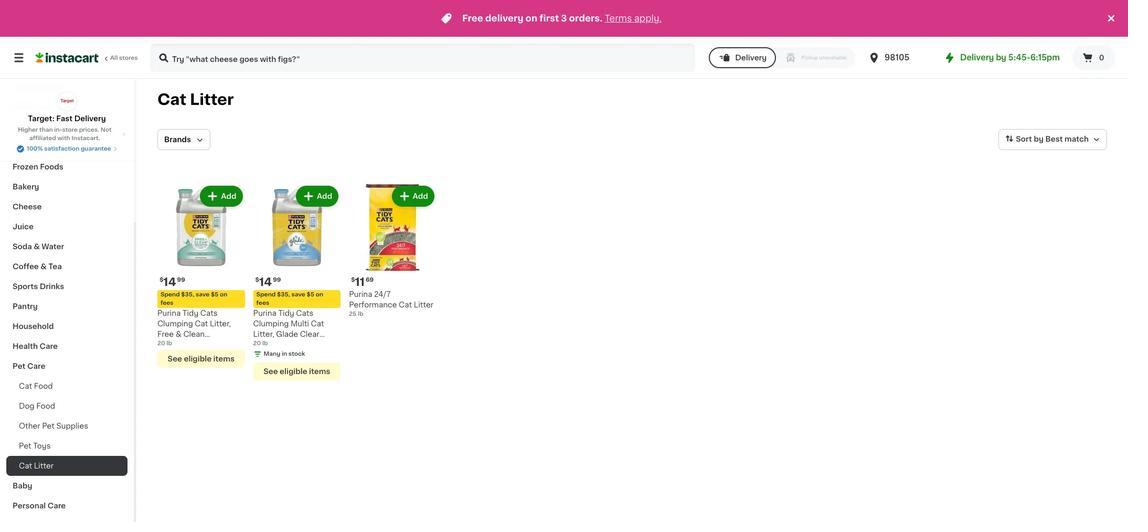 Task type: describe. For each thing, give the bounding box(es) containing it.
springs
[[253, 341, 281, 348]]

frozen
[[13, 163, 38, 171]]

litter, inside "purina tidy cats clumping cat litter, free & clean unscented multi cat litter"
[[210, 320, 231, 327]]

100% satisfaction guarantee button
[[16, 143, 118, 153]]

litter down toys
[[34, 463, 54, 470]]

pet toys
[[19, 443, 51, 450]]

spend for purina tidy cats clumping multi cat litter, glade clear springs
[[257, 292, 276, 298]]

best
[[1046, 136, 1064, 143]]

personal
[[13, 503, 46, 510]]

higher
[[18, 127, 38, 133]]

with
[[57, 135, 70, 141]]

cat litter inside cat litter link
[[19, 463, 54, 470]]

Best match Sort by field
[[999, 129, 1108, 150]]

soda & water
[[13, 243, 64, 250]]

eligible for springs
[[280, 368, 308, 375]]

cat food
[[19, 383, 53, 390]]

98105 button
[[869, 43, 932, 72]]

cream
[[26, 143, 51, 151]]

candy
[[50, 103, 75, 111]]

juice link
[[6, 217, 128, 237]]

on for purina tidy cats clumping cat litter, free & clean unscented multi cat litter
[[220, 292, 228, 298]]

product group containing 11
[[349, 184, 437, 319]]

orders.
[[570, 14, 603, 23]]

20 for unscented
[[158, 341, 165, 346]]

other pet supplies
[[19, 423, 88, 430]]

pet for pet care
[[13, 363, 25, 370]]

$ 11 69
[[351, 277, 374, 288]]

all stores
[[110, 55, 138, 61]]

juice
[[13, 223, 34, 231]]

pet care link
[[6, 357, 128, 377]]

on for purina tidy cats clumping multi cat litter, glade clear springs
[[316, 292, 324, 298]]

see for unscented
[[168, 355, 182, 363]]

dog food link
[[6, 396, 128, 416]]

terms
[[605, 14, 632, 23]]

free delivery on first 3 orders. terms apply.
[[463, 14, 662, 23]]

by for delivery
[[997, 54, 1007, 61]]

fees for purina tidy cats clumping multi cat litter, glade clear springs
[[257, 300, 270, 306]]

cat up the clean
[[195, 320, 208, 327]]

$ 14 99 for purina tidy cats clumping cat litter, free & clean unscented multi cat litter
[[160, 277, 185, 288]]

1 vertical spatial pet
[[42, 423, 55, 430]]

& inside "purina tidy cats clumping cat litter, free & clean unscented multi cat litter"
[[176, 331, 182, 338]]

lb for purina tidy cats clumping cat litter, free & clean unscented multi cat litter
[[167, 341, 172, 346]]

purina for purina 24/7 performance cat litter 25 lb
[[349, 291, 373, 298]]

target: fast delivery
[[28, 115, 106, 122]]

service type group
[[710, 47, 856, 68]]

instacart.
[[72, 135, 100, 141]]

meat & seafood
[[13, 123, 74, 131]]

foods
[[40, 163, 63, 171]]

cat up baby
[[19, 463, 32, 470]]

target: fast delivery link
[[28, 91, 106, 124]]

food for dog food
[[36, 403, 55, 410]]

fees for purina tidy cats clumping cat litter, free & clean unscented multi cat litter
[[161, 300, 174, 306]]

add button for purina tidy cats clumping cat litter, free & clean unscented multi cat litter
[[201, 187, 242, 206]]

higher than in-store prices. not affiliated with instacart. link
[[8, 126, 126, 143]]

health care
[[13, 343, 58, 350]]

sports drinks link
[[6, 277, 128, 297]]

items for purina tidy cats clumping cat litter, free & clean unscented multi cat litter
[[213, 355, 235, 363]]

pantry
[[13, 303, 38, 310]]

delivery for delivery
[[736, 54, 767, 61]]

supplies
[[56, 423, 88, 430]]

brands
[[164, 136, 191, 143]]

ice cream link
[[6, 137, 128, 157]]

pet toys link
[[6, 436, 128, 456]]

3
[[562, 14, 567, 23]]

food for cat food
[[34, 383, 53, 390]]

other pet supplies link
[[6, 416, 128, 436]]

$ for purina tidy cats clumping cat litter, free & clean unscented multi cat litter
[[160, 277, 163, 283]]

delivery by 5:45-6:15pm
[[961, 54, 1061, 61]]

by for sort
[[1035, 136, 1044, 143]]

14 for purina tidy cats clumping multi cat litter, glade clear springs
[[259, 277, 272, 288]]

snacks
[[13, 103, 40, 111]]

add for purina tidy cats clumping cat litter, free & clean unscented multi cat litter
[[221, 193, 237, 200]]

dairy & eggs
[[13, 83, 62, 91]]

target:
[[28, 115, 55, 122]]

best match
[[1046, 136, 1090, 143]]

delivery for delivery by 5:45-6:15pm
[[961, 54, 995, 61]]

ice cream
[[13, 143, 51, 151]]

99 for purina tidy cats clumping multi cat litter, glade clear springs
[[273, 277, 281, 283]]

5:45-
[[1009, 54, 1031, 61]]

purina tidy cats clumping cat litter, free & clean unscented multi cat litter
[[158, 310, 233, 359]]

fast
[[56, 115, 73, 122]]

in
[[282, 351, 287, 357]]

100% satisfaction guarantee
[[27, 146, 111, 152]]

coffee & tea link
[[6, 257, 128, 277]]

free inside "purina tidy cats clumping cat litter, free & clean unscented multi cat litter"
[[158, 331, 174, 338]]

dog food
[[19, 403, 55, 410]]

meat & seafood link
[[6, 117, 128, 137]]

spend $35, save $5 on fees for multi
[[257, 292, 324, 306]]

match
[[1065, 136, 1090, 143]]

soda
[[13, 243, 32, 250]]

25
[[349, 311, 357, 317]]

personal care link
[[6, 496, 128, 516]]

$5 for purina tidy cats clumping multi cat litter, glade clear springs
[[307, 292, 315, 298]]

14 for purina tidy cats clumping cat litter, free & clean unscented multi cat litter
[[163, 277, 176, 288]]

apply.
[[635, 14, 662, 23]]

bakery link
[[6, 177, 128, 197]]

eggs
[[43, 83, 62, 91]]

frozen foods
[[13, 163, 63, 171]]

satisfaction
[[44, 146, 79, 152]]

on inside 'limited time offer' region
[[526, 14, 538, 23]]

6:15pm
[[1031, 54, 1061, 61]]

litter inside "purina tidy cats clumping cat litter, free & clean unscented multi cat litter"
[[158, 352, 177, 359]]

household link
[[6, 317, 128, 337]]

target: fast delivery logo image
[[57, 91, 77, 111]]

clear
[[300, 331, 320, 338]]

0
[[1100, 54, 1105, 61]]

clumping for free
[[158, 320, 193, 327]]

lb for purina tidy cats clumping multi cat litter, glade clear springs
[[263, 341, 268, 346]]

clumping for litter,
[[253, 320, 289, 327]]

add button for purina tidy cats clumping multi cat litter, glade clear springs
[[297, 187, 338, 206]]

water
[[42, 243, 64, 250]]

see eligible items button for springs
[[253, 363, 341, 380]]

tidy for multi
[[279, 310, 294, 317]]

& for snacks
[[42, 103, 48, 111]]

dairy
[[13, 83, 33, 91]]

pantry link
[[6, 297, 128, 317]]

eligible for unscented
[[184, 355, 212, 363]]

& for soda
[[34, 243, 40, 250]]

litter, inside purina tidy cats clumping multi cat litter, glade clear springs
[[253, 331, 275, 338]]

seafood
[[42, 123, 74, 131]]

2 product group from the left
[[253, 184, 341, 380]]

all
[[110, 55, 118, 61]]

cheese link
[[6, 197, 128, 217]]



Task type: locate. For each thing, give the bounding box(es) containing it.
care inside "link"
[[27, 363, 45, 370]]

2 20 lb from the left
[[253, 341, 268, 346]]

see down unscented
[[168, 355, 182, 363]]

see eligible items for springs
[[264, 368, 331, 375]]

by inside best match sort by 'field'
[[1035, 136, 1044, 143]]

save for multi
[[292, 292, 306, 298]]

1 horizontal spatial clumping
[[253, 320, 289, 327]]

0 horizontal spatial spend
[[161, 292, 180, 298]]

on left first
[[526, 14, 538, 23]]

& left eggs
[[35, 83, 41, 91]]

20 lb for unscented
[[158, 341, 172, 346]]

spend up purina tidy cats clumping multi cat litter, glade clear springs
[[257, 292, 276, 298]]

2 cats from the left
[[296, 310, 314, 317]]

1 add from the left
[[221, 193, 237, 200]]

clumping inside "purina tidy cats clumping cat litter, free & clean unscented multi cat litter"
[[158, 320, 193, 327]]

care for personal care
[[48, 503, 66, 510]]

tidy inside purina tidy cats clumping multi cat litter, glade clear springs
[[279, 310, 294, 317]]

0 vertical spatial care
[[40, 343, 58, 350]]

& for dairy
[[35, 83, 41, 91]]

free up unscented
[[158, 331, 174, 338]]

& down target:
[[34, 123, 40, 131]]

0 vertical spatial free
[[463, 14, 484, 23]]

free inside 'limited time offer' region
[[463, 14, 484, 23]]

food inside cat food link
[[34, 383, 53, 390]]

1 horizontal spatial $ 14 99
[[256, 277, 281, 288]]

1 vertical spatial by
[[1035, 136, 1044, 143]]

0 vertical spatial see
[[168, 355, 182, 363]]

coffee
[[13, 263, 39, 270]]

cat up brands
[[158, 92, 186, 107]]

items left many
[[213, 355, 235, 363]]

household
[[13, 323, 54, 330]]

multi inside "purina tidy cats clumping cat litter, free & clean unscented multi cat litter"
[[200, 341, 218, 348]]

guarantee
[[81, 146, 111, 152]]

0 horizontal spatial cats
[[200, 310, 218, 317]]

litter,
[[210, 320, 231, 327], [253, 331, 275, 338]]

1 horizontal spatial product group
[[253, 184, 341, 380]]

$35, up purina tidy cats clumping multi cat litter, glade clear springs
[[277, 292, 290, 298]]

sort by
[[1017, 136, 1044, 143]]

1 vertical spatial care
[[27, 363, 45, 370]]

fees
[[161, 300, 174, 306], [257, 300, 270, 306]]

lb inside purina 24/7 performance cat litter 25 lb
[[358, 311, 364, 317]]

1 vertical spatial items
[[309, 368, 331, 375]]

dog
[[19, 403, 34, 410]]

2 $35, from the left
[[277, 292, 290, 298]]

24/7
[[374, 291, 391, 298]]

eligible
[[184, 355, 212, 363], [280, 368, 308, 375]]

delivery
[[486, 14, 524, 23]]

99 for purina tidy cats clumping cat litter, free & clean unscented multi cat litter
[[177, 277, 185, 283]]

0 horizontal spatial purina
[[158, 310, 181, 317]]

on up clear
[[316, 292, 324, 298]]

litter
[[190, 92, 234, 107], [414, 301, 434, 309], [158, 352, 177, 359], [34, 463, 54, 470]]

1 vertical spatial food
[[36, 403, 55, 410]]

0 horizontal spatial 20 lb
[[158, 341, 172, 346]]

sports
[[13, 283, 38, 290]]

cat right performance
[[399, 301, 412, 309]]

0 vertical spatial multi
[[291, 320, 309, 327]]

spend for purina tidy cats clumping cat litter, free & clean unscented multi cat litter
[[161, 292, 180, 298]]

add for purina tidy cats clumping multi cat litter, glade clear springs
[[317, 193, 332, 200]]

by
[[997, 54, 1007, 61], [1035, 136, 1044, 143]]

0 vertical spatial items
[[213, 355, 235, 363]]

purina 24/7 performance cat litter 25 lb
[[349, 291, 434, 317]]

cat up dog
[[19, 383, 32, 390]]

health care link
[[6, 337, 128, 357]]

items
[[213, 355, 235, 363], [309, 368, 331, 375]]

$ for purina tidy cats clumping multi cat litter, glade clear springs
[[256, 277, 259, 283]]

$5 up clear
[[307, 292, 315, 298]]

1 cats from the left
[[200, 310, 218, 317]]

personal care
[[13, 503, 66, 510]]

snacks & candy
[[13, 103, 75, 111]]

tea
[[48, 263, 62, 270]]

0 horizontal spatial $ 14 99
[[160, 277, 185, 288]]

purina for purina tidy cats clumping multi cat litter, glade clear springs
[[253, 310, 277, 317]]

& left tea
[[41, 263, 47, 270]]

0 horizontal spatial items
[[213, 355, 235, 363]]

see eligible items button down stock
[[253, 363, 341, 380]]

clumping
[[158, 320, 193, 327], [253, 320, 289, 327]]

add button
[[201, 187, 242, 206], [297, 187, 338, 206], [393, 187, 434, 206]]

see eligible items button for unscented
[[158, 350, 245, 368]]

0 horizontal spatial 20
[[158, 341, 165, 346]]

cat up clear
[[311, 320, 324, 327]]

not
[[101, 127, 112, 133]]

1 vertical spatial see
[[264, 368, 278, 375]]

drinks
[[40, 283, 64, 290]]

delivery by 5:45-6:15pm link
[[944, 51, 1061, 64]]

cat litter
[[158, 92, 234, 107], [19, 463, 54, 470]]

free
[[463, 14, 484, 23], [158, 331, 174, 338]]

save
[[196, 292, 210, 298], [292, 292, 306, 298]]

69
[[366, 277, 374, 283]]

by inside delivery by 5:45-6:15pm link
[[997, 54, 1007, 61]]

frozen foods link
[[6, 157, 128, 177]]

$35,
[[181, 292, 194, 298], [277, 292, 290, 298]]

1 tidy from the left
[[183, 310, 199, 317]]

$ 14 99 for purina tidy cats clumping multi cat litter, glade clear springs
[[256, 277, 281, 288]]

on up "purina tidy cats clumping cat litter, free & clean unscented multi cat litter"
[[220, 292, 228, 298]]

2 spend $35, save $5 on fees from the left
[[257, 292, 324, 306]]

3 add from the left
[[413, 193, 428, 200]]

than
[[39, 127, 53, 133]]

save for cat
[[196, 292, 210, 298]]

0 horizontal spatial add button
[[201, 187, 242, 206]]

$35, for multi
[[277, 292, 290, 298]]

cats for multi
[[296, 310, 314, 317]]

0 horizontal spatial eligible
[[184, 355, 212, 363]]

purina down 11
[[349, 291, 373, 298]]

clumping up glade
[[253, 320, 289, 327]]

ice
[[13, 143, 24, 151]]

eligible down unscented
[[184, 355, 212, 363]]

1 vertical spatial litter,
[[253, 331, 275, 338]]

0 horizontal spatial by
[[997, 54, 1007, 61]]

0 horizontal spatial multi
[[200, 341, 218, 348]]

1 horizontal spatial cat litter
[[158, 92, 234, 107]]

0 vertical spatial litter,
[[210, 320, 231, 327]]

99
[[177, 277, 185, 283], [273, 277, 281, 283]]

& for meat
[[34, 123, 40, 131]]

delivery inside button
[[736, 54, 767, 61]]

multi inside purina tidy cats clumping multi cat litter, glade clear springs
[[291, 320, 309, 327]]

& up target:
[[42, 103, 48, 111]]

20 for springs
[[253, 341, 261, 346]]

1 horizontal spatial 14
[[259, 277, 272, 288]]

1 99 from the left
[[177, 277, 185, 283]]

2 clumping from the left
[[253, 320, 289, 327]]

multi
[[291, 320, 309, 327], [200, 341, 218, 348]]

spend $35, save $5 on fees for cat
[[161, 292, 228, 306]]

see eligible items button down the clean
[[158, 350, 245, 368]]

0 vertical spatial pet
[[13, 363, 25, 370]]

2 tidy from the left
[[279, 310, 294, 317]]

fees up purina tidy cats clumping multi cat litter, glade clear springs
[[257, 300, 270, 306]]

pet inside "link"
[[13, 363, 25, 370]]

cat litter up brands dropdown button
[[158, 92, 234, 107]]

care right health
[[40, 343, 58, 350]]

product group
[[158, 184, 245, 368], [253, 184, 341, 380], [349, 184, 437, 319]]

1 horizontal spatial see eligible items
[[264, 368, 331, 375]]

see eligible items
[[168, 355, 235, 363], [264, 368, 331, 375]]

sort
[[1017, 136, 1033, 143]]

1 vertical spatial cat litter
[[19, 463, 54, 470]]

eligible down stock
[[280, 368, 308, 375]]

Search field
[[151, 44, 695, 71]]

2 vertical spatial care
[[48, 503, 66, 510]]

2 save from the left
[[292, 292, 306, 298]]

cats for cat
[[200, 310, 218, 317]]

0 horizontal spatial 14
[[163, 277, 176, 288]]

cats inside purina tidy cats clumping multi cat litter, glade clear springs
[[296, 310, 314, 317]]

1 fees from the left
[[161, 300, 174, 306]]

see eligible items down stock
[[264, 368, 331, 375]]

1 horizontal spatial 99
[[273, 277, 281, 283]]

1 horizontal spatial spend
[[257, 292, 276, 298]]

2 horizontal spatial lb
[[358, 311, 364, 317]]

by left 5:45-
[[997, 54, 1007, 61]]

fees up "purina tidy cats clumping cat litter, free & clean unscented multi cat litter"
[[161, 300, 174, 306]]

cat litter down pet toys on the left bottom of the page
[[19, 463, 54, 470]]

meat
[[13, 123, 32, 131]]

food right dog
[[36, 403, 55, 410]]

litter down unscented
[[158, 352, 177, 359]]

items down clear
[[309, 368, 331, 375]]

1 $5 from the left
[[211, 292, 219, 298]]

1 $ 14 99 from the left
[[160, 277, 185, 288]]

purina inside "purina tidy cats clumping cat litter, free & clean unscented multi cat litter"
[[158, 310, 181, 317]]

spend $35, save $5 on fees up purina tidy cats clumping multi cat litter, glade clear springs
[[257, 292, 324, 306]]

0 horizontal spatial see
[[168, 355, 182, 363]]

2 horizontal spatial $
[[351, 277, 355, 283]]

care down baby 'link'
[[48, 503, 66, 510]]

0 horizontal spatial product group
[[158, 184, 245, 368]]

cats inside "purina tidy cats clumping cat litter, free & clean unscented multi cat litter"
[[200, 310, 218, 317]]

1 horizontal spatial on
[[316, 292, 324, 298]]

1 clumping from the left
[[158, 320, 193, 327]]

see for springs
[[264, 368, 278, 375]]

health
[[13, 343, 38, 350]]

delivery inside "link"
[[74, 115, 106, 122]]

prices.
[[79, 127, 99, 133]]

1 horizontal spatial spend $35, save $5 on fees
[[257, 292, 324, 306]]

1 horizontal spatial see
[[264, 368, 278, 375]]

see down many
[[264, 368, 278, 375]]

& for coffee
[[41, 263, 47, 270]]

& up unscented
[[176, 331, 182, 338]]

0 horizontal spatial free
[[158, 331, 174, 338]]

litter inside purina 24/7 performance cat litter 25 lb
[[414, 301, 434, 309]]

3 $ from the left
[[351, 277, 355, 283]]

2 horizontal spatial add
[[413, 193, 428, 200]]

100%
[[27, 146, 43, 152]]

1 add button from the left
[[201, 187, 242, 206]]

see eligible items for unscented
[[168, 355, 235, 363]]

all stores link
[[36, 43, 139, 72]]

food up 'dog food'
[[34, 383, 53, 390]]

coffee & tea
[[13, 263, 62, 270]]

$35, for cat
[[181, 292, 194, 298]]

0 horizontal spatial litter,
[[210, 320, 231, 327]]

$5 up "purina tidy cats clumping cat litter, free & clean unscented multi cat litter"
[[211, 292, 219, 298]]

tidy up glade
[[279, 310, 294, 317]]

cats up the clean
[[200, 310, 218, 317]]

multi up clear
[[291, 320, 309, 327]]

2 fees from the left
[[257, 300, 270, 306]]

spend $35, save $5 on fees
[[161, 292, 228, 306], [257, 292, 324, 306]]

other
[[19, 423, 40, 430]]

many
[[264, 351, 281, 357]]

purina for purina tidy cats clumping cat litter, free & clean unscented multi cat litter
[[158, 310, 181, 317]]

1 spend $35, save $5 on fees from the left
[[161, 292, 228, 306]]

1 vertical spatial free
[[158, 331, 174, 338]]

2 spend from the left
[[257, 292, 276, 298]]

0 horizontal spatial clumping
[[158, 320, 193, 327]]

$35, up the clean
[[181, 292, 194, 298]]

0 vertical spatial by
[[997, 54, 1007, 61]]

litter right performance
[[414, 301, 434, 309]]

pet down health
[[13, 363, 25, 370]]

brands button
[[158, 129, 211, 150]]

1 horizontal spatial $35,
[[277, 292, 290, 298]]

1 spend from the left
[[161, 292, 180, 298]]

0 vertical spatial cat litter
[[158, 92, 234, 107]]

1 14 from the left
[[163, 277, 176, 288]]

$
[[160, 277, 163, 283], [256, 277, 259, 283], [351, 277, 355, 283]]

1 horizontal spatial tidy
[[279, 310, 294, 317]]

purina up unscented
[[158, 310, 181, 317]]

care
[[40, 343, 58, 350], [27, 363, 45, 370], [48, 503, 66, 510]]

save up purina tidy cats clumping multi cat litter, glade clear springs
[[292, 292, 306, 298]]

$ 14 99
[[160, 277, 185, 288], [256, 277, 281, 288]]

1 horizontal spatial eligible
[[280, 368, 308, 375]]

tidy for cat
[[183, 310, 199, 317]]

clumping up unscented
[[158, 320, 193, 327]]

limited time offer region
[[0, 0, 1106, 37]]

$5 for purina tidy cats clumping cat litter, free & clean unscented multi cat litter
[[211, 292, 219, 298]]

20
[[158, 341, 165, 346], [253, 341, 261, 346]]

care for health care
[[40, 343, 58, 350]]

many in stock
[[264, 351, 305, 357]]

care for pet care
[[27, 363, 45, 370]]

cat left springs
[[220, 341, 233, 348]]

2 vertical spatial pet
[[19, 443, 31, 450]]

0 vertical spatial food
[[34, 383, 53, 390]]

1 horizontal spatial cats
[[296, 310, 314, 317]]

1 horizontal spatial purina
[[253, 310, 277, 317]]

purina inside purina tidy cats clumping multi cat litter, glade clear springs
[[253, 310, 277, 317]]

spend
[[161, 292, 180, 298], [257, 292, 276, 298]]

unscented
[[158, 341, 198, 348]]

1 vertical spatial multi
[[200, 341, 218, 348]]

2 $ 14 99 from the left
[[256, 277, 281, 288]]

higher than in-store prices. not affiliated with instacart.
[[18, 127, 112, 141]]

cat inside purina tidy cats clumping multi cat litter, glade clear springs
[[311, 320, 324, 327]]

purina tidy cats clumping multi cat litter, glade clear springs
[[253, 310, 324, 348]]

0 horizontal spatial tidy
[[183, 310, 199, 317]]

1 horizontal spatial add button
[[297, 187, 338, 206]]

1 horizontal spatial fees
[[257, 300, 270, 306]]

2 14 from the left
[[259, 277, 272, 288]]

save up "purina tidy cats clumping cat litter, free & clean unscented multi cat litter"
[[196, 292, 210, 298]]

cat inside purina 24/7 performance cat litter 25 lb
[[399, 301, 412, 309]]

affiliated
[[29, 135, 56, 141]]

spend up "purina tidy cats clumping cat litter, free & clean unscented multi cat litter"
[[161, 292, 180, 298]]

pet right other
[[42, 423, 55, 430]]

0 horizontal spatial fees
[[161, 300, 174, 306]]

0 horizontal spatial see eligible items button
[[158, 350, 245, 368]]

multi down the clean
[[200, 341, 218, 348]]

1 save from the left
[[196, 292, 210, 298]]

0 horizontal spatial lb
[[167, 341, 172, 346]]

0 horizontal spatial $35,
[[181, 292, 194, 298]]

glade
[[276, 331, 298, 338]]

$ inside the $ 11 69
[[351, 277, 355, 283]]

2 add button from the left
[[297, 187, 338, 206]]

1 horizontal spatial delivery
[[736, 54, 767, 61]]

clumping inside purina tidy cats clumping multi cat litter, glade clear springs
[[253, 320, 289, 327]]

baby link
[[6, 476, 128, 496]]

11
[[355, 277, 365, 288]]

1 horizontal spatial add
[[317, 193, 332, 200]]

0 horizontal spatial save
[[196, 292, 210, 298]]

free left delivery
[[463, 14, 484, 23]]

instacart logo image
[[36, 51, 99, 64]]

1 20 from the left
[[158, 341, 165, 346]]

None search field
[[150, 43, 696, 72]]

1 horizontal spatial multi
[[291, 320, 309, 327]]

1 $ from the left
[[160, 277, 163, 283]]

purina up glade
[[253, 310, 277, 317]]

0 horizontal spatial see eligible items
[[168, 355, 235, 363]]

food inside dog food link
[[36, 403, 55, 410]]

by right sort
[[1035, 136, 1044, 143]]

soda & water link
[[6, 237, 128, 257]]

2 horizontal spatial delivery
[[961, 54, 995, 61]]

2 horizontal spatial add button
[[393, 187, 434, 206]]

2 horizontal spatial on
[[526, 14, 538, 23]]

0 button
[[1073, 45, 1116, 70]]

1 vertical spatial see eligible items
[[264, 368, 331, 375]]

2 $ from the left
[[256, 277, 259, 283]]

1 horizontal spatial 20 lb
[[253, 341, 268, 346]]

1 product group from the left
[[158, 184, 245, 368]]

2 $5 from the left
[[307, 292, 315, 298]]

tidy up the clean
[[183, 310, 199, 317]]

3 add button from the left
[[393, 187, 434, 206]]

1 horizontal spatial see eligible items button
[[253, 363, 341, 380]]

0 horizontal spatial cat litter
[[19, 463, 54, 470]]

20 lb
[[158, 341, 172, 346], [253, 341, 268, 346]]

0 horizontal spatial $
[[160, 277, 163, 283]]

add
[[221, 193, 237, 200], [317, 193, 332, 200], [413, 193, 428, 200]]

1 horizontal spatial $5
[[307, 292, 315, 298]]

1 horizontal spatial litter,
[[253, 331, 275, 338]]

2 horizontal spatial purina
[[349, 291, 373, 298]]

delivery button
[[710, 47, 777, 68]]

&
[[35, 83, 41, 91], [42, 103, 48, 111], [34, 123, 40, 131], [34, 243, 40, 250], [41, 263, 47, 270], [176, 331, 182, 338]]

& right soda
[[34, 243, 40, 250]]

0 horizontal spatial delivery
[[74, 115, 106, 122]]

sports drinks
[[13, 283, 64, 290]]

stores
[[119, 55, 138, 61]]

spend $35, save $5 on fees up the clean
[[161, 292, 228, 306]]

3 product group from the left
[[349, 184, 437, 319]]

20 lb for springs
[[253, 341, 268, 346]]

items for purina tidy cats clumping multi cat litter, glade clear springs
[[309, 368, 331, 375]]

1 horizontal spatial by
[[1035, 136, 1044, 143]]

0 vertical spatial see eligible items
[[168, 355, 235, 363]]

0 horizontal spatial add
[[221, 193, 237, 200]]

1 horizontal spatial items
[[309, 368, 331, 375]]

1 $35, from the left
[[181, 292, 194, 298]]

1 horizontal spatial 20
[[253, 341, 261, 346]]

cat food link
[[6, 377, 128, 396]]

0 horizontal spatial spend $35, save $5 on fees
[[161, 292, 228, 306]]

0 vertical spatial eligible
[[184, 355, 212, 363]]

pet left toys
[[19, 443, 31, 450]]

care up 'cat food' at the left of the page
[[27, 363, 45, 370]]

2 99 from the left
[[273, 277, 281, 283]]

0 horizontal spatial on
[[220, 292, 228, 298]]

1 horizontal spatial lb
[[263, 341, 268, 346]]

purina inside purina 24/7 performance cat litter 25 lb
[[349, 291, 373, 298]]

98105
[[885, 54, 910, 61]]

0 horizontal spatial $5
[[211, 292, 219, 298]]

2 20 from the left
[[253, 341, 261, 346]]

toys
[[33, 443, 51, 450]]

pet for pet toys
[[19, 443, 31, 450]]

pet care
[[13, 363, 45, 370]]

see eligible items down the clean
[[168, 355, 235, 363]]

1 vertical spatial eligible
[[280, 368, 308, 375]]

litter up brands dropdown button
[[190, 92, 234, 107]]

dairy & eggs link
[[6, 77, 128, 97]]

1 20 lb from the left
[[158, 341, 172, 346]]

0 horizontal spatial 99
[[177, 277, 185, 283]]

1 horizontal spatial free
[[463, 14, 484, 23]]

1 horizontal spatial save
[[292, 292, 306, 298]]

first
[[540, 14, 559, 23]]

2 add from the left
[[317, 193, 332, 200]]

2 horizontal spatial product group
[[349, 184, 437, 319]]

tidy inside "purina tidy cats clumping cat litter, free & clean unscented multi cat litter"
[[183, 310, 199, 317]]

cats up clear
[[296, 310, 314, 317]]

1 horizontal spatial $
[[256, 277, 259, 283]]



Task type: vqa. For each thing, say whether or not it's contained in the screenshot.
69
yes



